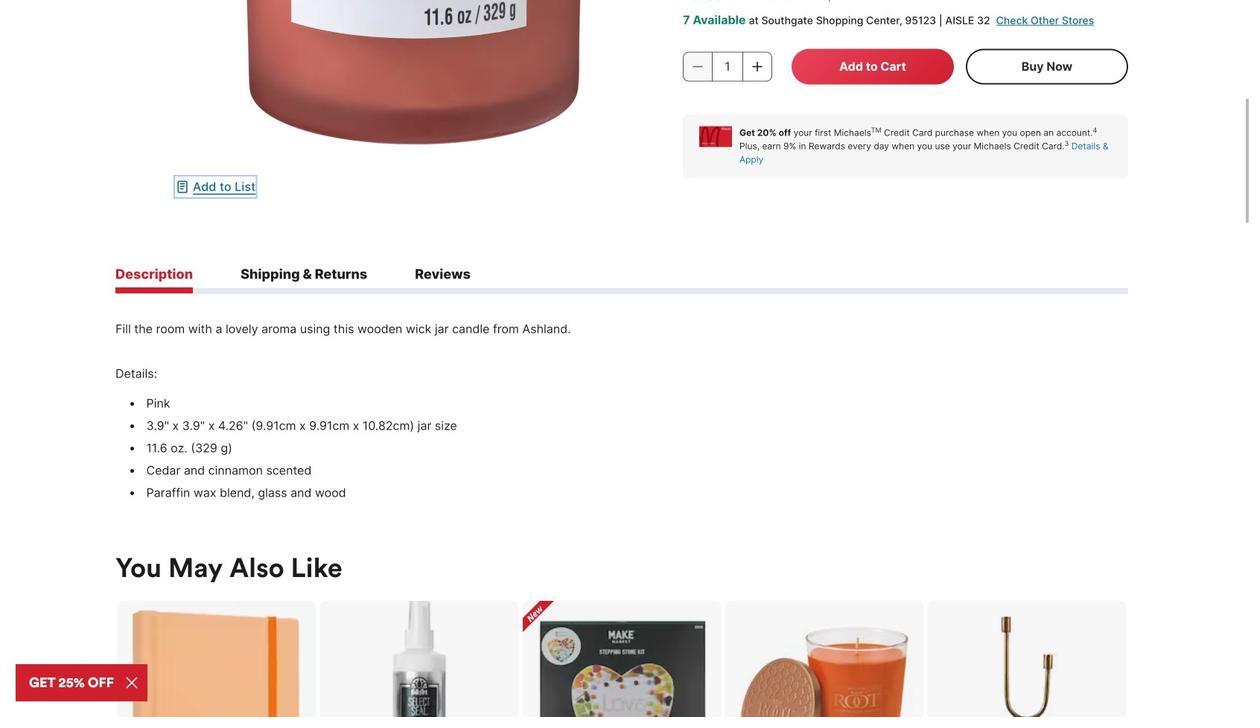 Task type: vqa. For each thing, say whether or not it's contained in the screenshot.
Number Stepper TEXT FIELD
yes



Task type: locate. For each thing, give the bounding box(es) containing it.
Number Stepper text field
[[714, 52, 742, 81]]

plcc card logo image
[[700, 126, 732, 147]]

tab list
[[115, 266, 1129, 294]]

button to increment counter for number stepper image
[[750, 59, 765, 74]]

fa 8 oz selectseal gloss image
[[320, 601, 519, 718]]



Task type: describe. For each thing, give the bounding box(es) containing it.
al 4x4 sketchbook coral image
[[118, 601, 316, 718]]

mm stepping stone 10in heart image
[[523, 601, 722, 718]]

root candles large veriglass scented beeswax blend candle, pumpkin spice image
[[726, 601, 924, 718]]

cedar &#x26; cinnamon wooden wick jar candle by ashland&#xae; image
[[175, 0, 653, 159]]

tabler image
[[175, 180, 190, 195]]



